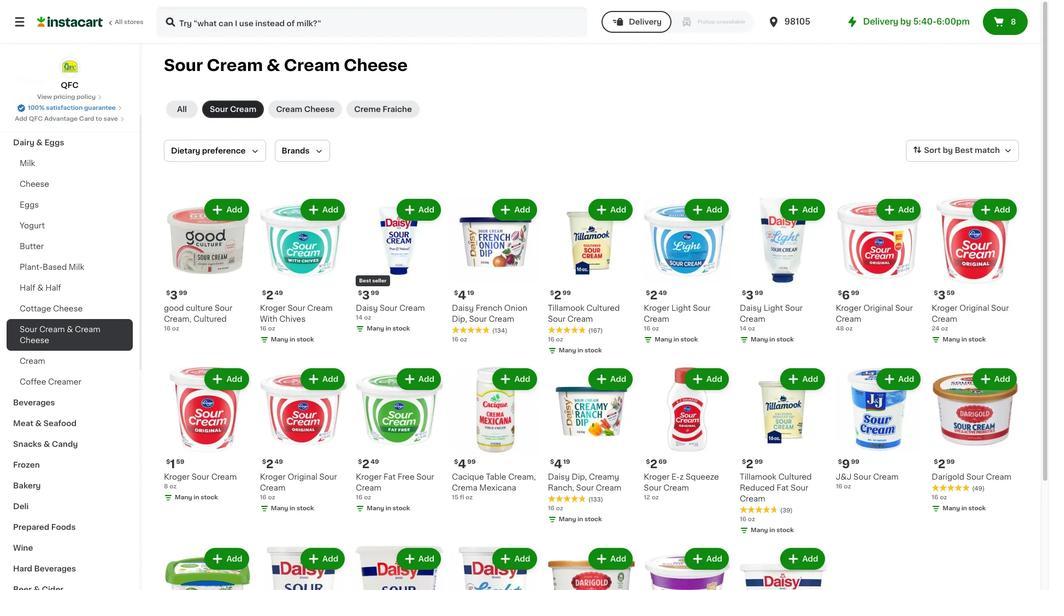 Task type: locate. For each thing, give the bounding box(es) containing it.
19 up the 'ranch,'
[[564, 459, 571, 465]]

$ 2 49 up with
[[262, 290, 283, 301]]

1 horizontal spatial eggs
[[44, 139, 64, 147]]

$ up kroger original sour cream 16 oz
[[262, 459, 266, 465]]

1 horizontal spatial fat
[[777, 485, 789, 492]]

tillamook inside tillamook cultured sour cream
[[548, 304, 585, 312]]

0 vertical spatial $ 4 19
[[454, 290, 474, 301]]

delivery
[[864, 17, 899, 26], [629, 18, 662, 26]]

1 horizontal spatial sour cream & cream cheese
[[164, 57, 408, 73]]

0 vertical spatial dip,
[[452, 315, 467, 323]]

original inside kroger original sour cream 48 oz
[[864, 304, 894, 312]]

$ 2 49
[[262, 290, 283, 301], [646, 290, 667, 301], [262, 459, 283, 470], [358, 459, 379, 470]]

3 $ 3 99 from the left
[[358, 290, 379, 301]]

2 up kroger light sour cream 16 oz
[[650, 290, 658, 301]]

4 up daisy french onion dip, sour cream
[[458, 290, 466, 301]]

stock down 'daisy light sour cream 14 oz'
[[777, 337, 794, 343]]

kroger inside kroger fat free sour cream 16 oz
[[356, 474, 382, 481]]

stock down kroger light sour cream 16 oz
[[681, 337, 698, 343]]

59
[[947, 290, 955, 296], [176, 459, 184, 465]]

2 horizontal spatial original
[[960, 304, 990, 312]]

0 horizontal spatial by
[[901, 17, 912, 26]]

sour inside tillamook cultured sour cream
[[548, 315, 566, 323]]

99 up tillamook cultured sour cream
[[563, 290, 571, 296]]

half down "plant-based milk"
[[45, 284, 61, 292]]

99 inside $ 4 99
[[468, 459, 476, 465]]

best for best seller
[[359, 278, 371, 283]]

kroger inside the 'kroger sour cream with chives 16 oz'
[[260, 304, 286, 312]]

plant-based milk link
[[7, 257, 133, 278]]

light for 2
[[672, 304, 691, 312]]

$ 3 99 for good culture sour cream, cultured
[[166, 290, 187, 301]]

16 oz for daisy dip, creamy ranch, sour cream
[[548, 506, 563, 512]]

2 up reduced
[[746, 459, 754, 470]]

1 horizontal spatial by
[[943, 147, 953, 154]]

$ inside $ 4 99
[[454, 459, 458, 465]]

2 up with
[[266, 290, 274, 301]]

reduced
[[740, 485, 775, 492]]

& right dairy
[[36, 139, 43, 147]]

0 horizontal spatial milk
[[20, 160, 35, 167]]

half & half link
[[7, 278, 133, 299]]

2 up kroger fat free sour cream 16 oz
[[362, 459, 370, 470]]

light
[[764, 304, 784, 312], [672, 304, 691, 312]]

$ 2 49 for kroger original sour cream
[[262, 459, 283, 470]]

milk link
[[7, 153, 133, 174]]

& for half
[[37, 284, 44, 292]]

9
[[842, 459, 850, 470]]

$ 4 19 for french
[[454, 290, 474, 301]]

best left seller
[[359, 278, 371, 283]]

oz inside kroger e-z squeeze sour cream 12 oz
[[652, 495, 659, 501]]

1 vertical spatial dip,
[[572, 474, 587, 481]]

1 horizontal spatial qfc
[[61, 81, 79, 89]]

kroger inside kroger sour cream 8 oz
[[164, 474, 190, 481]]

1 horizontal spatial 8
[[1011, 18, 1017, 26]]

sour inside 'daisy light sour cream 14 oz'
[[786, 304, 803, 312]]

16 inside kroger original sour cream 16 oz
[[260, 495, 267, 501]]

product group containing 9
[[836, 366, 924, 492]]

49 up kroger light sour cream 16 oz
[[659, 290, 667, 296]]

$ inside $ 2 69
[[646, 459, 650, 465]]

0 vertical spatial milk
[[20, 160, 35, 167]]

$ down best seller
[[358, 290, 362, 296]]

best for best match
[[955, 147, 973, 154]]

2 for kroger e-z squeeze sour cream
[[650, 459, 658, 470]]

0 vertical spatial 59
[[947, 290, 955, 296]]

& for eggs
[[36, 139, 43, 147]]

kroger for kroger sour cream 8 oz
[[164, 474, 190, 481]]

french
[[476, 304, 503, 312]]

coffee
[[20, 378, 46, 386]]

many down kroger light sour cream 16 oz
[[655, 337, 672, 343]]

cream inside the 'kroger sour cream with chives 16 oz'
[[307, 304, 333, 312]]

delivery inside button
[[629, 18, 662, 26]]

1 horizontal spatial half
[[45, 284, 61, 292]]

pricing
[[53, 94, 75, 100]]

cultured inside good culture sour cream, cultured 16 oz
[[193, 315, 227, 323]]

$
[[166, 290, 170, 296], [454, 290, 458, 296], [742, 290, 746, 296], [262, 290, 266, 296], [358, 290, 362, 296], [550, 290, 554, 296], [646, 290, 650, 296], [838, 290, 842, 296], [935, 290, 939, 296], [166, 459, 170, 465], [454, 459, 458, 465], [742, 459, 746, 465], [262, 459, 266, 465], [358, 459, 362, 465], [550, 459, 554, 465], [646, 459, 650, 465], [838, 459, 842, 465], [935, 459, 939, 465]]

oz inside kroger original sour cream 16 oz
[[268, 495, 275, 501]]

0 vertical spatial cultured
[[587, 304, 620, 312]]

0 vertical spatial best
[[955, 147, 973, 154]]

0 horizontal spatial dip,
[[452, 315, 467, 323]]

original
[[864, 304, 894, 312], [960, 304, 990, 312], [288, 474, 318, 481]]

plant-
[[20, 264, 43, 271]]

fat up (39)
[[777, 485, 789, 492]]

bakery
[[13, 482, 41, 490]]

1 vertical spatial all
[[177, 106, 187, 113]]

eggs up yogurt
[[20, 201, 39, 209]]

delivery button
[[602, 11, 672, 33]]

$ 2 99 up tillamook cultured sour cream
[[550, 290, 571, 301]]

0 horizontal spatial 19
[[468, 290, 474, 296]]

1 horizontal spatial milk
[[69, 264, 84, 271]]

$ up cacique
[[454, 459, 458, 465]]

eggs down advantage
[[44, 139, 64, 147]]

best left match
[[955, 147, 973, 154]]

eggs
[[44, 139, 64, 147], [20, 201, 39, 209]]

good
[[164, 304, 184, 312]]

sour inside the daisy sour cream 14 oz
[[380, 304, 398, 312]]

in down 'daisy light sour cream 14 oz'
[[770, 337, 776, 343]]

sour inside good culture sour cream, cultured 16 oz
[[215, 304, 233, 312]]

creme fraiche link
[[347, 101, 420, 118]]

None search field
[[156, 7, 588, 37]]

0 horizontal spatial cream,
[[164, 315, 192, 323]]

delivery for delivery by 5:40-6:00pm
[[864, 17, 899, 26]]

1 horizontal spatial best
[[955, 147, 973, 154]]

3 3 from the left
[[362, 290, 370, 301]]

19 for dip,
[[564, 459, 571, 465]]

1 $ 3 99 from the left
[[166, 290, 187, 301]]

16 oz down reduced
[[740, 517, 756, 523]]

59 right the 1
[[176, 459, 184, 465]]

2 3 from the left
[[746, 290, 754, 301]]

cream inside the daisy sour cream 14 oz
[[400, 304, 425, 312]]

1 vertical spatial cream,
[[509, 474, 536, 481]]

$ up kroger fat free sour cream 16 oz
[[358, 459, 362, 465]]

all inside all stores link
[[115, 19, 123, 25]]

3 down best seller
[[362, 290, 370, 301]]

sour inside kroger sour cream 8 oz
[[192, 474, 209, 481]]

99 for tillamook cultured sour cream
[[563, 290, 571, 296]]

yogurt
[[20, 222, 45, 230]]

with
[[260, 315, 278, 323]]

produce link
[[7, 112, 133, 132]]

0 horizontal spatial half
[[20, 284, 35, 292]]

49 up kroger original sour cream 16 oz
[[275, 459, 283, 465]]

snacks
[[13, 441, 42, 448]]

16 oz
[[452, 337, 467, 343], [548, 337, 563, 343], [932, 495, 948, 501], [548, 506, 563, 512], [740, 517, 756, 523]]

cultured up (39)
[[779, 474, 812, 481]]

99 up the darigold
[[947, 459, 955, 465]]

$ inside $ 1 59
[[166, 459, 170, 465]]

kroger inside kroger original sour cream 48 oz
[[836, 304, 862, 312]]

1 vertical spatial 8
[[164, 484, 168, 490]]

2 horizontal spatial $ 3 99
[[742, 290, 764, 301]]

49 up kroger fat free sour cream 16 oz
[[371, 459, 379, 465]]

delivery by 5:40-6:00pm link
[[846, 15, 970, 28]]

fat left free
[[384, 474, 396, 481]]

$ up 48
[[838, 290, 842, 296]]

daisy for dip,
[[452, 304, 474, 312]]

produce
[[13, 118, 46, 126]]

2 light from the left
[[672, 304, 691, 312]]

kroger inside kroger light sour cream 16 oz
[[644, 304, 670, 312]]

cream inside daisy french onion dip, sour cream
[[489, 315, 515, 323]]

beverages link
[[7, 393, 133, 413]]

kroger for kroger original sour cream 24 oz
[[932, 304, 958, 312]]

0 horizontal spatial original
[[288, 474, 318, 481]]

$ 2 99 for tillamook cultured reduced fat sour cream
[[742, 459, 763, 470]]

0 horizontal spatial tillamook
[[548, 304, 585, 312]]

beverages down wine link at the bottom left
[[34, 565, 76, 573]]

light inside kroger light sour cream 16 oz
[[672, 304, 691, 312]]

1 vertical spatial fat
[[777, 485, 789, 492]]

99 right 9
[[852, 459, 860, 465]]

3
[[170, 290, 178, 301], [746, 290, 754, 301], [362, 290, 370, 301], [939, 290, 946, 301]]

3 for daisy sour cream
[[362, 290, 370, 301]]

in
[[386, 326, 391, 332], [770, 337, 776, 343], [290, 337, 295, 343], [674, 337, 680, 343], [962, 337, 968, 343], [578, 348, 583, 354], [194, 495, 199, 501], [290, 506, 295, 512], [386, 506, 391, 512], [962, 506, 968, 512], [578, 517, 583, 523], [770, 528, 776, 534]]

all
[[115, 19, 123, 25], [177, 106, 187, 113]]

sour inside j&j sour cream 16 oz
[[854, 474, 872, 481]]

save
[[104, 116, 118, 122]]

in down daisy dip, creamy ranch, sour cream
[[578, 517, 583, 523]]

guarantee
[[84, 105, 116, 111]]

1 vertical spatial by
[[943, 147, 953, 154]]

daisy for ranch,
[[548, 474, 570, 481]]

cream, inside cacique table cream, crema mexicana 15 fl oz
[[509, 474, 536, 481]]

kroger for kroger original sour cream 16 oz
[[260, 474, 286, 481]]

59 inside $ 3 59
[[947, 290, 955, 296]]

1 horizontal spatial 14
[[740, 326, 747, 332]]

sour inside kroger light sour cream 16 oz
[[693, 304, 711, 312]]

0 vertical spatial 19
[[468, 290, 474, 296]]

49 up with
[[275, 290, 283, 296]]

deli link
[[7, 496, 133, 517]]

$ inside $ 9 99
[[838, 459, 842, 465]]

kroger for kroger sour cream with chives 16 oz
[[260, 304, 286, 312]]

2 up kroger original sour cream 16 oz
[[266, 459, 274, 470]]

59 up the kroger original sour cream 24 oz
[[947, 290, 955, 296]]

all up the 'dietary'
[[177, 106, 187, 113]]

0 horizontal spatial qfc
[[29, 116, 43, 122]]

1 3 from the left
[[170, 290, 178, 301]]

0 horizontal spatial cultured
[[193, 315, 227, 323]]

sour inside daisy french onion dip, sour cream
[[469, 315, 487, 323]]

satisfaction
[[46, 105, 83, 111]]

sour cream & cream cheese down the cottage cheese
[[20, 326, 100, 344]]

product group
[[164, 197, 251, 333], [260, 197, 347, 346], [356, 197, 443, 336], [452, 197, 539, 344], [548, 197, 635, 357], [644, 197, 732, 346], [740, 197, 828, 346], [836, 197, 924, 333], [932, 197, 1020, 346], [164, 366, 251, 505], [260, 366, 347, 516], [356, 366, 443, 516], [452, 366, 539, 503], [548, 366, 635, 527], [644, 366, 732, 503], [740, 366, 828, 538], [836, 366, 924, 492], [932, 366, 1020, 516], [164, 546, 251, 590], [260, 546, 347, 590], [356, 546, 443, 590], [452, 546, 539, 590], [548, 546, 635, 590], [644, 546, 732, 590], [740, 546, 828, 590]]

0 horizontal spatial light
[[672, 304, 691, 312]]

kroger for kroger e-z squeeze sour cream 12 oz
[[644, 474, 670, 481]]

2 for tillamook cultured reduced fat sour cream
[[746, 459, 754, 470]]

2 horizontal spatial $ 2 99
[[935, 459, 955, 470]]

16 oz down daisy french onion dip, sour cream
[[452, 337, 467, 343]]

16 inside j&j sour cream 16 oz
[[836, 484, 843, 490]]

cream inside daisy dip, creamy ranch, sour cream
[[596, 485, 622, 492]]

light inside 'daisy light sour cream 14 oz'
[[764, 304, 784, 312]]

snacks & candy
[[13, 441, 78, 448]]

product group containing 1
[[164, 366, 251, 505]]

4 3 from the left
[[939, 290, 946, 301]]

original for 3
[[960, 304, 990, 312]]

1 vertical spatial best
[[359, 278, 371, 283]]

yogurt link
[[7, 215, 133, 236]]

0 horizontal spatial eggs
[[20, 201, 39, 209]]

(39)
[[781, 508, 793, 514]]

sour inside kroger e-z squeeze sour cream 12 oz
[[644, 485, 662, 492]]

preference
[[202, 147, 246, 155]]

match
[[975, 147, 1000, 154]]

wine link
[[7, 538, 133, 559]]

many down kroger fat free sour cream 16 oz
[[367, 506, 384, 512]]

many in stock down the (49)
[[943, 506, 986, 512]]

$ 3 99 up good
[[166, 290, 187, 301]]

instacart logo image
[[37, 15, 103, 28]]

kroger inside the kroger original sour cream 24 oz
[[932, 304, 958, 312]]

$ 2 49 up kroger light sour cream 16 oz
[[646, 290, 667, 301]]

by inside field
[[943, 147, 953, 154]]

$ 3 99 up 'daisy light sour cream 14 oz'
[[742, 290, 764, 301]]

daisy inside daisy french onion dip, sour cream
[[452, 304, 474, 312]]

cultured down culture
[[193, 315, 227, 323]]

hard
[[13, 565, 32, 573]]

tillamook inside tillamook cultured reduced fat sour cream
[[740, 474, 777, 481]]

beverages
[[13, 399, 55, 407], [34, 565, 76, 573]]

milk inside milk link
[[20, 160, 35, 167]]

daisy for 14
[[356, 304, 378, 312]]

cream
[[207, 57, 263, 73], [284, 57, 340, 73], [230, 106, 256, 113], [276, 106, 303, 113], [307, 304, 333, 312], [400, 304, 425, 312], [489, 315, 515, 323], [740, 315, 766, 323], [568, 315, 593, 323], [644, 315, 670, 323], [836, 315, 862, 323], [932, 315, 958, 323], [39, 326, 65, 333], [75, 326, 100, 333], [20, 358, 45, 365], [211, 474, 237, 481], [874, 474, 899, 481], [987, 474, 1012, 481], [260, 485, 286, 492], [356, 485, 382, 492], [596, 485, 622, 492], [664, 485, 689, 492], [740, 496, 766, 503]]

& right meat
[[35, 420, 42, 428]]

kroger inside kroger e-z squeeze sour cream 12 oz
[[644, 474, 670, 481]]

recipes
[[13, 77, 45, 84]]

$ 2 99 for darigold sour cream
[[935, 459, 955, 470]]

milk
[[20, 160, 35, 167], [69, 264, 84, 271]]

1 horizontal spatial cultured
[[587, 304, 620, 312]]

tillamook
[[548, 304, 585, 312], [740, 474, 777, 481]]

mexicana
[[480, 485, 517, 492]]

99 down best seller
[[371, 290, 379, 296]]

0 horizontal spatial all
[[115, 19, 123, 25]]

$ up reduced
[[742, 459, 746, 465]]

sour inside the 'kroger sour cream with chives 16 oz'
[[288, 304, 305, 312]]

1 vertical spatial sour cream & cream cheese
[[20, 326, 100, 344]]

16 oz for tillamook cultured sour cream
[[548, 337, 563, 343]]

0 vertical spatial all
[[115, 19, 123, 25]]

99 inside $ 6 99
[[851, 290, 860, 296]]

creamy
[[589, 474, 620, 481]]

1 vertical spatial cultured
[[193, 315, 227, 323]]

98105
[[785, 17, 811, 26]]

add button
[[206, 200, 248, 220], [302, 200, 344, 220], [398, 200, 440, 220], [494, 200, 536, 220], [590, 200, 632, 220], [686, 200, 728, 220], [782, 200, 824, 220], [878, 200, 920, 220], [974, 200, 1016, 220], [206, 369, 248, 389], [302, 369, 344, 389], [398, 369, 440, 389], [494, 369, 536, 389], [590, 369, 632, 389], [686, 369, 728, 389], [782, 369, 824, 389], [878, 369, 920, 389], [974, 369, 1016, 389], [206, 550, 248, 569], [302, 550, 344, 569], [398, 550, 440, 569], [494, 550, 536, 569], [590, 550, 632, 569], [686, 550, 728, 569], [782, 550, 824, 569]]

0 vertical spatial fat
[[384, 474, 396, 481]]

qfc link
[[59, 57, 80, 91]]

sour inside kroger original sour cream 48 oz
[[896, 304, 913, 312]]

69
[[659, 459, 667, 465]]

1 horizontal spatial all
[[177, 106, 187, 113]]

all link
[[166, 101, 198, 118]]

59 inside $ 1 59
[[176, 459, 184, 465]]

many down kroger sour cream 8 oz
[[175, 495, 192, 501]]

1 vertical spatial 19
[[564, 459, 571, 465]]

in down kroger fat free sour cream 16 oz
[[386, 506, 391, 512]]

half
[[20, 284, 35, 292], [45, 284, 61, 292]]

1 vertical spatial tillamook
[[740, 474, 777, 481]]

4 for daisy dip, creamy ranch, sour cream
[[554, 459, 563, 470]]

best seller
[[359, 278, 387, 283]]

kroger inside kroger original sour cream 16 oz
[[260, 474, 286, 481]]

0 horizontal spatial 8
[[164, 484, 168, 490]]

$ 3 99 for daisy sour cream
[[358, 290, 379, 301]]

16 oz down tillamook cultured sour cream
[[548, 337, 563, 343]]

0 vertical spatial 14
[[356, 315, 363, 321]]

1 horizontal spatial delivery
[[864, 17, 899, 26]]

16 oz for daisy french onion dip, sour cream
[[452, 337, 467, 343]]

0 vertical spatial qfc
[[61, 81, 79, 89]]

1 horizontal spatial tillamook
[[740, 474, 777, 481]]

16 inside kroger light sour cream 16 oz
[[644, 326, 651, 332]]

$ 1 59
[[166, 459, 184, 470]]

$ 3 99 down best seller
[[358, 290, 379, 301]]

many in stock down kroger sour cream 8 oz
[[175, 495, 218, 501]]

oz inside j&j sour cream 16 oz
[[844, 484, 852, 490]]

oz inside 'daisy light sour cream 14 oz'
[[748, 326, 756, 332]]

4 for daisy french onion dip, sour cream
[[458, 290, 466, 301]]

2 horizontal spatial cultured
[[779, 474, 812, 481]]

in inside product group
[[194, 495, 199, 501]]

0 vertical spatial by
[[901, 17, 912, 26]]

$ up kroger sour cream 8 oz
[[166, 459, 170, 465]]

sour cream & cream cheese inside sour cream & cream cheese link
[[20, 326, 100, 344]]

0 horizontal spatial delivery
[[629, 18, 662, 26]]

1 horizontal spatial 19
[[564, 459, 571, 465]]

cultured inside tillamook cultured sour cream
[[587, 304, 620, 312]]

cream inside kroger original sour cream 48 oz
[[836, 315, 862, 323]]

by for delivery
[[901, 17, 912, 26]]

16 oz down the 'ranch,'
[[548, 506, 563, 512]]

2 up the darigold
[[939, 459, 946, 470]]

1 horizontal spatial $ 2 99
[[742, 459, 763, 470]]

meat
[[13, 420, 33, 428]]

2 vertical spatial cultured
[[779, 474, 812, 481]]

99 for good culture sour cream, cultured
[[179, 290, 187, 296]]

& for candy
[[44, 441, 50, 448]]

kroger
[[260, 304, 286, 312], [644, 304, 670, 312], [836, 304, 862, 312], [932, 304, 958, 312], [164, 474, 190, 481], [260, 474, 286, 481], [356, 474, 382, 481], [644, 474, 670, 481]]

lists
[[31, 38, 49, 45]]

$ up 'daisy light sour cream 14 oz'
[[742, 290, 746, 296]]

sour cream link
[[202, 101, 264, 118]]

best inside best match sort by field
[[955, 147, 973, 154]]

daisy inside daisy dip, creamy ranch, sour cream
[[548, 474, 570, 481]]

14 inside 'daisy light sour cream 14 oz'
[[740, 326, 747, 332]]

cream,
[[164, 315, 192, 323], [509, 474, 536, 481]]

0 horizontal spatial $ 4 19
[[454, 290, 474, 301]]

cheese down search field
[[344, 57, 408, 73]]

& down cottage cheese link
[[67, 326, 73, 333]]

by left 5:40-
[[901, 17, 912, 26]]

daisy inside 'daisy light sour cream 14 oz'
[[740, 304, 762, 312]]

1 vertical spatial 59
[[176, 459, 184, 465]]

$ inside $ 3 59
[[935, 290, 939, 296]]

1 vertical spatial 14
[[740, 326, 747, 332]]

0 horizontal spatial $ 2 99
[[550, 290, 571, 301]]

0 vertical spatial beverages
[[13, 399, 55, 407]]

many in stock down kroger original sour cream 16 oz
[[271, 506, 314, 512]]

all for all stores
[[115, 19, 123, 25]]

$ up with
[[262, 290, 266, 296]]

0 horizontal spatial best
[[359, 278, 371, 283]]

tillamook up reduced
[[740, 474, 777, 481]]

1 vertical spatial $ 4 19
[[550, 459, 571, 470]]

$ 3 99
[[166, 290, 187, 301], [742, 290, 764, 301], [358, 290, 379, 301]]

2 for darigold sour cream
[[939, 459, 946, 470]]

$ 2 99 up reduced
[[742, 459, 763, 470]]

original for 2
[[288, 474, 318, 481]]

49 for original
[[275, 459, 283, 465]]

daisy
[[452, 304, 474, 312], [740, 304, 762, 312], [356, 304, 378, 312], [548, 474, 570, 481]]

0 horizontal spatial fat
[[384, 474, 396, 481]]

chives
[[280, 315, 306, 323]]

cream inside kroger sour cream 8 oz
[[211, 474, 237, 481]]

3 up 24
[[939, 290, 946, 301]]

1 horizontal spatial dip,
[[572, 474, 587, 481]]

1 horizontal spatial 59
[[947, 290, 955, 296]]

99 for daisy sour cream
[[371, 290, 379, 296]]

&
[[267, 57, 280, 73], [36, 139, 43, 147], [37, 284, 44, 292], [67, 326, 73, 333], [35, 420, 42, 428], [44, 441, 50, 448]]

$ 4 19 up the 'ranch,'
[[550, 459, 571, 470]]

0 horizontal spatial sour cream & cream cheese
[[20, 326, 100, 344]]

$ 4 99
[[454, 459, 476, 470]]

1 horizontal spatial $ 4 19
[[550, 459, 571, 470]]

original inside the kroger original sour cream 24 oz
[[960, 304, 990, 312]]

0 horizontal spatial 14
[[356, 315, 363, 321]]

fat inside kroger fat free sour cream 16 oz
[[384, 474, 396, 481]]

coffee creamer
[[20, 378, 81, 386]]

1 horizontal spatial cream,
[[509, 474, 536, 481]]

many in stock inside product group
[[175, 495, 218, 501]]

8 button
[[984, 9, 1028, 35]]

0 vertical spatial cream,
[[164, 315, 192, 323]]

2 $ 3 99 from the left
[[742, 290, 764, 301]]

0 horizontal spatial 59
[[176, 459, 184, 465]]

original inside kroger original sour cream 16 oz
[[288, 474, 318, 481]]

0 vertical spatial 8
[[1011, 18, 1017, 26]]

$ 4 19 for dip,
[[550, 459, 571, 470]]

all inside all link
[[177, 106, 187, 113]]

$ up j&j
[[838, 459, 842, 465]]

many down the daisy sour cream 14 oz
[[367, 326, 384, 332]]

$ left 69
[[646, 459, 650, 465]]

cheese down milk link
[[20, 180, 49, 188]]

all stores
[[115, 19, 144, 25]]

99 inside $ 9 99
[[852, 459, 860, 465]]

sour inside daisy dip, creamy ranch, sour cream
[[577, 485, 594, 492]]

cultured inside tillamook cultured reduced fat sour cream
[[779, 474, 812, 481]]

14
[[356, 315, 363, 321], [740, 326, 747, 332]]

beverages inside "link"
[[13, 399, 55, 407]]

1 horizontal spatial $ 3 99
[[358, 290, 379, 301]]

in down darigold sour cream
[[962, 506, 968, 512]]

2 up tillamook cultured sour cream
[[554, 290, 562, 301]]

cultured up "(167)"
[[587, 304, 620, 312]]

1 horizontal spatial light
[[764, 304, 784, 312]]

2 for kroger original sour cream
[[266, 459, 274, 470]]

sort by
[[925, 147, 953, 154]]

1 horizontal spatial original
[[864, 304, 894, 312]]

4 for cacique table cream, crema mexicana
[[458, 459, 466, 470]]

1 vertical spatial milk
[[69, 264, 84, 271]]

0 vertical spatial tillamook
[[548, 304, 585, 312]]

1 light from the left
[[764, 304, 784, 312]]

half down 'plant-'
[[20, 284, 35, 292]]

0 horizontal spatial $ 3 99
[[166, 290, 187, 301]]

oz
[[364, 315, 371, 321], [172, 326, 179, 332], [748, 326, 756, 332], [268, 326, 275, 332], [652, 326, 660, 332], [846, 326, 853, 332], [942, 326, 949, 332], [460, 337, 467, 343], [556, 337, 563, 343], [170, 484, 177, 490], [844, 484, 852, 490], [466, 495, 473, 501], [268, 495, 275, 501], [364, 495, 371, 501], [652, 495, 659, 501], [940, 495, 948, 501], [556, 506, 563, 512], [748, 517, 756, 523]]



Task type: vqa. For each thing, say whether or not it's contained in the screenshot.


Task type: describe. For each thing, give the bounding box(es) containing it.
6:00pm
[[937, 17, 970, 26]]

15
[[452, 495, 459, 501]]

in down tillamook cultured sour cream
[[578, 348, 583, 354]]

98105 button
[[767, 7, 833, 37]]

sour cream
[[210, 106, 256, 113]]

many in stock down the kroger original sour cream 24 oz
[[943, 337, 986, 343]]

squeeze
[[686, 474, 719, 481]]

snacks & candy link
[[7, 434, 133, 455]]

16 oz for darigold sour cream
[[932, 495, 948, 501]]

$ 2 49 for kroger light sour cream
[[646, 290, 667, 301]]

many in stock down the daisy sour cream 14 oz
[[367, 326, 410, 332]]

many in stock down kroger light sour cream 16 oz
[[655, 337, 698, 343]]

cultured for tillamook cultured sour cream
[[587, 304, 620, 312]]

service type group
[[602, 11, 754, 33]]

0 vertical spatial eggs
[[44, 139, 64, 147]]

by for sort
[[943, 147, 953, 154]]

cream inside kroger e-z squeeze sour cream 12 oz
[[664, 485, 689, 492]]

kroger sour cream 8 oz
[[164, 474, 237, 490]]

0 vertical spatial sour cream & cream cheese
[[164, 57, 408, 73]]

stock down the kroger original sour cream 24 oz
[[969, 337, 986, 343]]

cream inside kroger fat free sour cream 16 oz
[[356, 485, 382, 492]]

advantage
[[44, 116, 78, 122]]

8 inside kroger sour cream 8 oz
[[164, 484, 168, 490]]

cottage cheese
[[20, 305, 83, 313]]

16 inside kroger fat free sour cream 16 oz
[[356, 495, 363, 501]]

deli
[[13, 503, 29, 511]]

in down the daisy sour cream 14 oz
[[386, 326, 391, 332]]

$ 2 99 for tillamook cultured sour cream
[[550, 290, 571, 301]]

kroger sour cream with chives 16 oz
[[260, 304, 333, 332]]

z
[[680, 474, 684, 481]]

59 for 3
[[947, 290, 955, 296]]

$ up the 'ranch,'
[[550, 459, 554, 465]]

crema
[[452, 485, 478, 492]]

cream inside 'daisy light sour cream 14 oz'
[[740, 315, 766, 323]]

add qfc advantage card to save
[[15, 116, 118, 122]]

product group containing 6
[[836, 197, 924, 333]]

many down reduced
[[751, 528, 769, 534]]

(167)
[[589, 328, 603, 334]]

cheese down cottage
[[20, 337, 49, 344]]

stock down "(167)"
[[585, 348, 602, 354]]

stock down kroger sour cream 8 oz
[[201, 495, 218, 501]]

sour inside tillamook cultured reduced fat sour cream
[[791, 485, 809, 492]]

butter
[[20, 243, 44, 250]]

sour inside the kroger original sour cream 24 oz
[[992, 304, 1009, 312]]

cream inside the kroger original sour cream 24 oz
[[932, 315, 958, 323]]

Search field
[[157, 8, 587, 36]]

many down the kroger original sour cream 24 oz
[[943, 337, 961, 343]]

stores
[[124, 19, 144, 25]]

policy
[[77, 94, 96, 100]]

many in stock down (39)
[[751, 528, 794, 534]]

sour inside kroger fat free sour cream 16 oz
[[417, 474, 434, 481]]

cream inside kroger original sour cream 16 oz
[[260, 485, 286, 492]]

oz inside good culture sour cream, cultured 16 oz
[[172, 326, 179, 332]]

$ 6 99
[[838, 290, 860, 301]]

in down tillamook cultured reduced fat sour cream
[[770, 528, 776, 534]]

many down tillamook cultured sour cream
[[559, 348, 576, 354]]

6
[[842, 290, 850, 301]]

49 for sour
[[275, 290, 283, 296]]

2 for kroger fat free sour cream
[[362, 459, 370, 470]]

99 for cacique table cream, crema mexicana
[[468, 459, 476, 465]]

add qfc advantage card to save link
[[15, 115, 125, 124]]

meat & seafood link
[[7, 413, 133, 434]]

$ up daisy french onion dip, sour cream
[[454, 290, 458, 296]]

view
[[37, 94, 52, 100]]

many in stock down chives
[[271, 337, 314, 343]]

stock down the 'kroger sour cream with chives 16 oz'
[[297, 337, 314, 343]]

oz inside cacique table cream, crema mexicana 15 fl oz
[[466, 495, 473, 501]]

(133)
[[589, 497, 603, 503]]

oz inside kroger light sour cream 16 oz
[[652, 326, 660, 332]]

seafood
[[43, 420, 77, 428]]

cheese up brands dropdown button
[[304, 106, 335, 113]]

creamer
[[48, 378, 81, 386]]

based
[[43, 264, 67, 271]]

(134)
[[493, 328, 508, 334]]

many in stock down 'daisy light sour cream 14 oz'
[[751, 337, 794, 343]]

$ up kroger light sour cream 16 oz
[[646, 290, 650, 296]]

$ up tillamook cultured sour cream
[[550, 290, 554, 296]]

(49)
[[973, 486, 985, 492]]

daisy for cream
[[740, 304, 762, 312]]

3 for good culture sour cream, cultured
[[170, 290, 178, 301]]

$ 3 99 for daisy light sour cream
[[742, 290, 764, 301]]

wine
[[13, 545, 33, 552]]

kroger original sour cream 24 oz
[[932, 304, 1009, 332]]

stock down (133)
[[585, 517, 602, 523]]

oz inside kroger sour cream 8 oz
[[170, 484, 177, 490]]

99 for j&j sour cream
[[852, 459, 860, 465]]

bakery link
[[7, 476, 133, 496]]

oz inside kroger original sour cream 48 oz
[[846, 326, 853, 332]]

16 inside good culture sour cream, cultured 16 oz
[[164, 326, 171, 332]]

cream inside tillamook cultured sour cream
[[568, 315, 593, 323]]

1 vertical spatial beverages
[[34, 565, 76, 573]]

hard beverages
[[13, 565, 76, 573]]

100%
[[28, 105, 45, 111]]

kroger original sour cream 16 oz
[[260, 474, 337, 501]]

49 for light
[[659, 290, 667, 296]]

recipes link
[[7, 70, 133, 91]]

Best match Sort by field
[[907, 140, 1020, 162]]

creme
[[354, 106, 381, 113]]

good culture sour cream, cultured 16 oz
[[164, 304, 233, 332]]

tillamook for reduced
[[740, 474, 777, 481]]

cream inside j&j sour cream 16 oz
[[874, 474, 899, 481]]

oz inside the kroger original sour cream 24 oz
[[942, 326, 949, 332]]

many down kroger original sour cream 16 oz
[[271, 506, 288, 512]]

hard beverages link
[[7, 559, 133, 580]]

1
[[170, 459, 175, 470]]

kroger original sour cream 48 oz
[[836, 304, 913, 332]]

many in stock down kroger fat free sour cream 16 oz
[[367, 506, 410, 512]]

seller
[[372, 278, 387, 283]]

in down kroger original sour cream 16 oz
[[290, 506, 295, 512]]

cheese down half & half link
[[53, 305, 83, 313]]

dairy & eggs link
[[7, 132, 133, 153]]

8 inside button
[[1011, 18, 1017, 26]]

in down chives
[[290, 337, 295, 343]]

49 for fat
[[371, 459, 379, 465]]

darigold sour cream
[[932, 474, 1012, 481]]

prepared
[[13, 524, 49, 531]]

all stores link
[[37, 7, 144, 37]]

kroger for kroger light sour cream 16 oz
[[644, 304, 670, 312]]

many in stock down "(167)"
[[559, 348, 602, 354]]

stock down the daisy sour cream 14 oz
[[393, 326, 410, 332]]

frozen
[[13, 461, 40, 469]]

fat inside tillamook cultured reduced fat sour cream
[[777, 485, 789, 492]]

qfc logo image
[[59, 57, 80, 78]]

& for seafood
[[35, 420, 42, 428]]

daisy dip, creamy ranch, sour cream
[[548, 474, 622, 492]]

many down the darigold
[[943, 506, 961, 512]]

brands
[[282, 147, 310, 155]]

99 for darigold sour cream
[[947, 459, 955, 465]]

1 vertical spatial eggs
[[20, 201, 39, 209]]

stock down (39)
[[777, 528, 794, 534]]

12
[[644, 495, 651, 501]]

sour inside kroger original sour cream 16 oz
[[320, 474, 337, 481]]

all for all
[[177, 106, 187, 113]]

oz inside kroger fat free sour cream 16 oz
[[364, 495, 371, 501]]

ranch,
[[548, 485, 575, 492]]

1 half from the left
[[20, 284, 35, 292]]

coffee creamer link
[[7, 372, 133, 393]]

kroger fat free sour cream 16 oz
[[356, 474, 434, 501]]

48
[[836, 326, 845, 332]]

creme fraiche
[[354, 106, 412, 113]]

$ 2 49 for kroger fat free sour cream
[[358, 459, 379, 470]]

3 for daisy light sour cream
[[746, 290, 754, 301]]

prepared foods
[[13, 524, 76, 531]]

99 for daisy light sour cream
[[755, 290, 764, 296]]

oz inside the 'kroger sour cream with chives 16 oz'
[[268, 326, 275, 332]]

cream, inside good culture sour cream, cultured 16 oz
[[164, 315, 192, 323]]

many in stock down (133)
[[559, 517, 602, 523]]

stock down kroger original sour cream 16 oz
[[297, 506, 314, 512]]

kroger for kroger original sour cream 48 oz
[[836, 304, 862, 312]]

many inside product group
[[175, 495, 192, 501]]

kroger for kroger fat free sour cream 16 oz
[[356, 474, 382, 481]]

100% satisfaction guarantee
[[28, 105, 116, 111]]

many down the 'ranch,'
[[559, 517, 576, 523]]

light for 3
[[764, 304, 784, 312]]

$ 2 49 for kroger sour cream with chives
[[262, 290, 283, 301]]

cream inside tillamook cultured reduced fat sour cream
[[740, 496, 766, 503]]

tillamook cultured sour cream
[[548, 304, 620, 323]]

lists link
[[7, 31, 133, 52]]

59 for 1
[[176, 459, 184, 465]]

delivery for delivery
[[629, 18, 662, 26]]

16 inside the 'kroger sour cream with chives 16 oz'
[[260, 326, 267, 332]]

plant-based milk
[[20, 264, 84, 271]]

99 for tillamook cultured reduced fat sour cream
[[755, 459, 763, 465]]

prepared foods link
[[7, 517, 133, 538]]

frozen link
[[7, 455, 133, 476]]

dip, inside daisy dip, creamy ranch, sour cream
[[572, 474, 587, 481]]

kroger e-z squeeze sour cream 12 oz
[[644, 474, 719, 501]]

sort
[[925, 147, 941, 154]]

99 for kroger original sour cream
[[851, 290, 860, 296]]

thanksgiving link
[[7, 91, 133, 112]]

cream link
[[7, 351, 133, 372]]

$ 2 69
[[646, 459, 667, 470]]

2 half from the left
[[45, 284, 61, 292]]

cream cheese link
[[269, 101, 342, 118]]

100% satisfaction guarantee button
[[17, 102, 122, 113]]

$ inside $ 6 99
[[838, 290, 842, 296]]

24
[[932, 326, 940, 332]]

in down kroger light sour cream 16 oz
[[674, 337, 680, 343]]

daisy light sour cream 14 oz
[[740, 304, 803, 332]]

dip, inside daisy french onion dip, sour cream
[[452, 315, 467, 323]]

many down 'daisy light sour cream 14 oz'
[[751, 337, 769, 343]]

14 inside the daisy sour cream 14 oz
[[356, 315, 363, 321]]

foods
[[51, 524, 76, 531]]

cottage
[[20, 305, 51, 313]]

19 for french
[[468, 290, 474, 296]]

3 for kroger original sour cream
[[939, 290, 946, 301]]

fl
[[460, 495, 464, 501]]

cacique
[[452, 474, 484, 481]]

stock down the (49)
[[969, 506, 986, 512]]

candy
[[52, 441, 78, 448]]

dairy
[[13, 139, 34, 147]]

daisy sour cream 14 oz
[[356, 304, 425, 321]]

$ up the darigold
[[935, 459, 939, 465]]

cultured for tillamook cultured reduced fat sour cream
[[779, 474, 812, 481]]

16 oz for tillamook cultured reduced fat sour cream
[[740, 517, 756, 523]]

butter link
[[7, 236, 133, 257]]

2 for kroger light sour cream
[[650, 290, 658, 301]]

tillamook for sour
[[548, 304, 585, 312]]

milk inside the plant-based milk link
[[69, 264, 84, 271]]

view pricing policy link
[[37, 93, 102, 102]]

onion
[[504, 304, 528, 312]]

dairy & eggs
[[13, 139, 64, 147]]

cream cheese
[[276, 106, 335, 113]]

2 for tillamook cultured sour cream
[[554, 290, 562, 301]]

in down the kroger original sour cream 24 oz
[[962, 337, 968, 343]]

& up the cream cheese link
[[267, 57, 280, 73]]

oz inside the daisy sour cream 14 oz
[[364, 315, 371, 321]]

cream inside kroger light sour cream 16 oz
[[644, 315, 670, 323]]

stock down kroger fat free sour cream 16 oz
[[393, 506, 410, 512]]

many down with
[[271, 337, 288, 343]]

1 vertical spatial qfc
[[29, 116, 43, 122]]

card
[[79, 116, 94, 122]]

$ 9 99
[[838, 459, 860, 470]]

2 for kroger sour cream with chives
[[266, 290, 274, 301]]

to
[[96, 116, 102, 122]]

$ up good
[[166, 290, 170, 296]]



